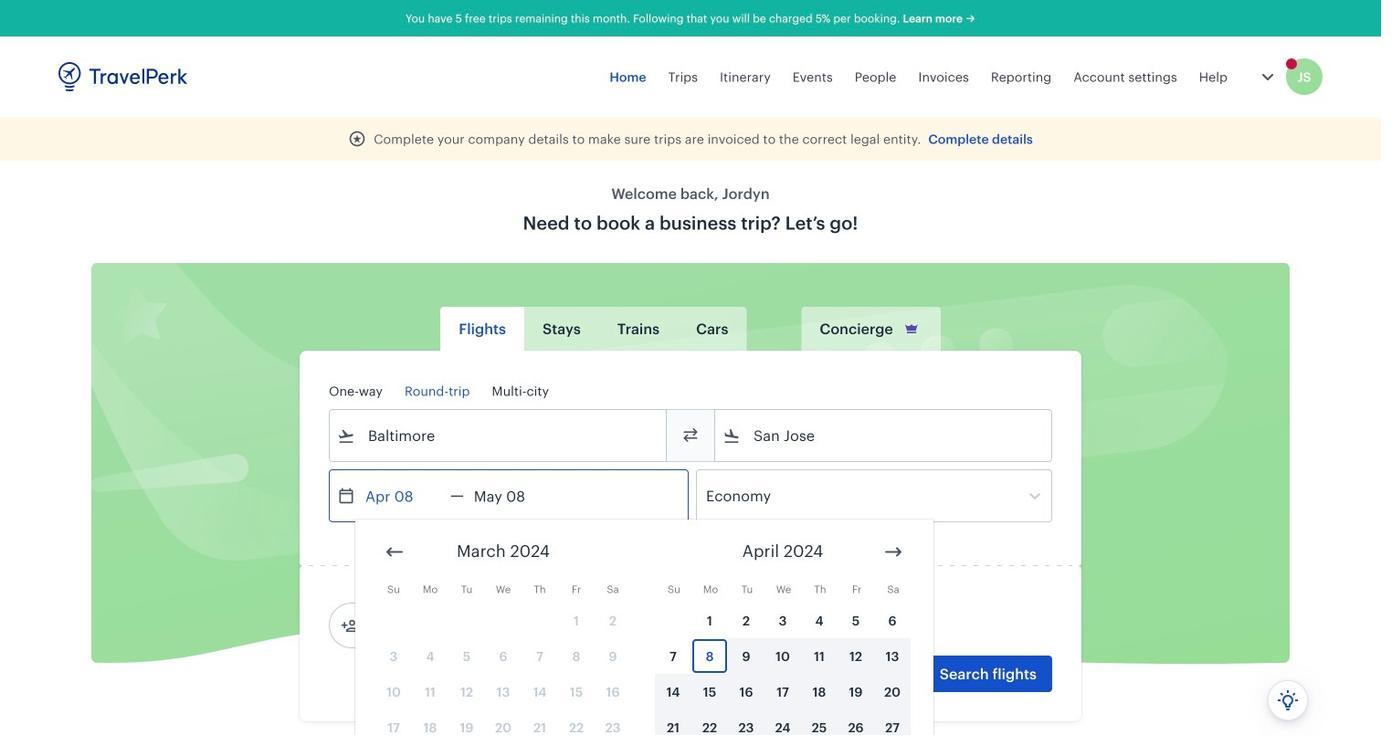 Task type: locate. For each thing, give the bounding box(es) containing it.
move backward to switch to the previous month. image
[[384, 541, 406, 563]]

calendar application
[[355, 520, 1381, 735]]



Task type: describe. For each thing, give the bounding box(es) containing it.
From search field
[[355, 421, 642, 450]]

To search field
[[741, 421, 1028, 450]]

Depart text field
[[355, 470, 450, 522]]

Add first traveler search field
[[359, 611, 549, 640]]

move forward to switch to the next month. image
[[882, 541, 904, 563]]

Return text field
[[464, 470, 559, 522]]



